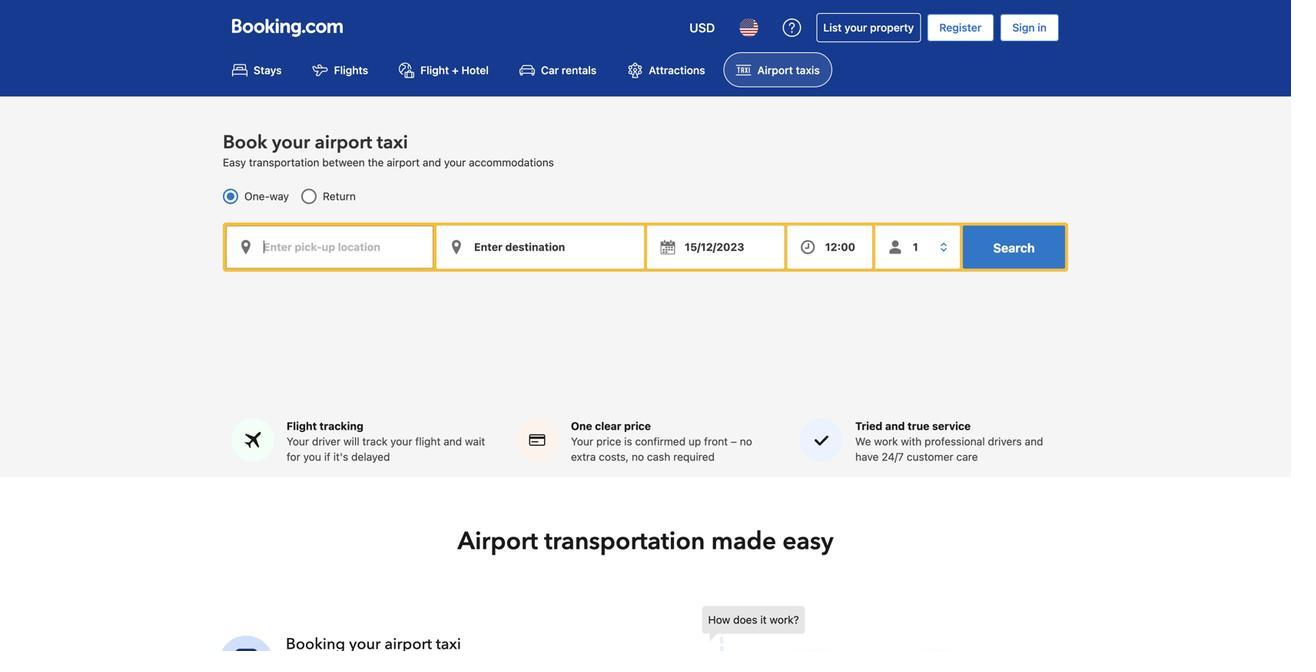 Task type: vqa. For each thing, say whether or not it's contained in the screenshot.
I'M Looking For An Entire Home Or Apartment
no



Task type: locate. For each thing, give the bounding box(es) containing it.
0 horizontal spatial transportation
[[249, 156, 320, 169]]

between
[[322, 156, 365, 169]]

taxi
[[377, 130, 408, 155]]

1 vertical spatial price
[[597, 435, 621, 448]]

price up is
[[624, 420, 651, 432]]

rentals
[[562, 64, 597, 76]]

airport down taxi
[[387, 156, 420, 169]]

your
[[845, 21, 868, 34], [272, 130, 310, 155], [444, 156, 466, 169], [391, 435, 413, 448]]

airport up between
[[315, 130, 372, 155]]

0 vertical spatial flight
[[421, 64, 449, 76]]

1 horizontal spatial your
[[571, 435, 594, 448]]

flight left +
[[421, 64, 449, 76]]

tried
[[856, 420, 883, 432]]

your inside one clear price your price is confirmed up front – no extra costs, no cash required
[[571, 435, 594, 448]]

transportation
[[249, 156, 320, 169], [544, 525, 705, 558]]

0 vertical spatial price
[[624, 420, 651, 432]]

and inside flight tracking your driver will track your flight and wait for you if it's delayed
[[444, 435, 462, 448]]

service
[[932, 420, 971, 432]]

flight up driver
[[287, 420, 317, 432]]

one
[[571, 420, 593, 432]]

airport for airport transportation made easy
[[458, 525, 538, 558]]

you
[[303, 451, 321, 463]]

for
[[287, 451, 301, 463]]

way
[[270, 190, 289, 202]]

+
[[452, 64, 459, 76]]

0 horizontal spatial airport
[[315, 130, 372, 155]]

we
[[856, 435, 871, 448]]

your left accommodations
[[444, 156, 466, 169]]

1 vertical spatial airport
[[458, 525, 538, 558]]

search button
[[963, 225, 1066, 269]]

1 horizontal spatial flight
[[421, 64, 449, 76]]

airport taxis link
[[724, 52, 833, 87]]

airport for airport taxis
[[758, 64, 793, 76]]

transportation inside book your airport taxi easy transportation between the airport and your accommodations
[[249, 156, 320, 169]]

airport inside 'link'
[[758, 64, 793, 76]]

driver
[[312, 435, 341, 448]]

tracking
[[320, 420, 364, 432]]

0 vertical spatial airport
[[758, 64, 793, 76]]

costs,
[[599, 451, 629, 463]]

up
[[689, 435, 701, 448]]

no
[[740, 435, 753, 448], [632, 451, 644, 463]]

attractions
[[649, 64, 705, 76]]

0 vertical spatial transportation
[[249, 156, 320, 169]]

your
[[287, 435, 309, 448], [571, 435, 594, 448]]

0 horizontal spatial no
[[632, 451, 644, 463]]

in
[[1038, 21, 1047, 34]]

is
[[624, 435, 632, 448]]

list your property
[[824, 21, 914, 34]]

usd
[[690, 20, 715, 35]]

flight
[[421, 64, 449, 76], [287, 420, 317, 432]]

flight inside flight tracking your driver will track your flight and wait for you if it's delayed
[[287, 420, 317, 432]]

0 horizontal spatial your
[[287, 435, 309, 448]]

book
[[223, 130, 267, 155]]

professional
[[925, 435, 985, 448]]

0 vertical spatial airport
[[315, 130, 372, 155]]

airport transportation made easy
[[458, 525, 834, 558]]

register
[[940, 21, 982, 34]]

taxis
[[796, 64, 820, 76]]

booking airport taxi image
[[702, 606, 1025, 651], [219, 636, 274, 651]]

sign
[[1013, 21, 1035, 34]]

your right track
[[391, 435, 413, 448]]

airport
[[758, 64, 793, 76], [458, 525, 538, 558]]

12:00 button
[[788, 225, 872, 269]]

list
[[824, 21, 842, 34]]

track
[[362, 435, 388, 448]]

sign in
[[1013, 21, 1047, 34]]

0 horizontal spatial flight
[[287, 420, 317, 432]]

no down is
[[632, 451, 644, 463]]

and left wait
[[444, 435, 462, 448]]

have
[[856, 451, 879, 463]]

and right the
[[423, 156, 441, 169]]

flight tracking your driver will track your flight and wait for you if it's delayed
[[287, 420, 485, 463]]

flight
[[415, 435, 441, 448]]

no right –
[[740, 435, 753, 448]]

1 horizontal spatial airport
[[758, 64, 793, 76]]

car rentals
[[541, 64, 597, 76]]

1 your from the left
[[287, 435, 309, 448]]

2 your from the left
[[571, 435, 594, 448]]

book your airport taxi easy transportation between the airport and your accommodations
[[223, 130, 554, 169]]

it's
[[334, 451, 348, 463]]

delayed
[[351, 451, 390, 463]]

with
[[901, 435, 922, 448]]

1 vertical spatial transportation
[[544, 525, 705, 558]]

price
[[624, 420, 651, 432], [597, 435, 621, 448]]

0 horizontal spatial price
[[597, 435, 621, 448]]

12:00
[[825, 240, 856, 253]]

and inside book your airport taxi easy transportation between the airport and your accommodations
[[423, 156, 441, 169]]

0 horizontal spatial airport
[[458, 525, 538, 558]]

price down clear
[[597, 435, 621, 448]]

airport taxis
[[758, 64, 820, 76]]

and
[[423, 156, 441, 169], [886, 420, 905, 432], [444, 435, 462, 448], [1025, 435, 1044, 448]]

your down one
[[571, 435, 594, 448]]

airport
[[315, 130, 372, 155], [387, 156, 420, 169]]

1 vertical spatial airport
[[387, 156, 420, 169]]

1 horizontal spatial airport
[[387, 156, 420, 169]]

0 vertical spatial no
[[740, 435, 753, 448]]

1 vertical spatial flight
[[287, 420, 317, 432]]

flight + hotel
[[421, 64, 489, 76]]

your up for
[[287, 435, 309, 448]]

if
[[324, 451, 331, 463]]

work
[[874, 435, 898, 448]]

1 horizontal spatial no
[[740, 435, 753, 448]]

1 vertical spatial no
[[632, 451, 644, 463]]



Task type: describe. For each thing, give the bounding box(es) containing it.
and right drivers
[[1025, 435, 1044, 448]]

your right book
[[272, 130, 310, 155]]

how does it work?
[[708, 613, 799, 626]]

drivers
[[988, 435, 1022, 448]]

Enter destination text field
[[437, 225, 644, 269]]

work?
[[770, 613, 799, 626]]

will
[[344, 435, 360, 448]]

search
[[994, 240, 1035, 255]]

easy
[[783, 525, 834, 558]]

flight + hotel link
[[387, 52, 501, 87]]

accommodations
[[469, 156, 554, 169]]

extra
[[571, 451, 596, 463]]

cash
[[647, 451, 671, 463]]

flight for flight tracking your driver will track your flight and wait for you if it's delayed
[[287, 420, 317, 432]]

one clear price your price is confirmed up front – no extra costs, no cash required
[[571, 420, 753, 463]]

flights link
[[300, 52, 381, 87]]

your inside flight tracking your driver will track your flight and wait for you if it's delayed
[[391, 435, 413, 448]]

stays
[[254, 64, 282, 76]]

the
[[368, 156, 384, 169]]

true
[[908, 420, 930, 432]]

wait
[[465, 435, 485, 448]]

front
[[704, 435, 728, 448]]

flights
[[334, 64, 368, 76]]

customer
[[907, 451, 954, 463]]

confirmed
[[635, 435, 686, 448]]

required
[[674, 451, 715, 463]]

clear
[[595, 420, 622, 432]]

one-way
[[244, 190, 289, 202]]

1 horizontal spatial booking airport taxi image
[[702, 606, 1025, 651]]

list your property link
[[817, 13, 921, 42]]

15/12/2023 button
[[647, 225, 785, 269]]

stays link
[[220, 52, 294, 87]]

made
[[711, 525, 777, 558]]

15/12/2023
[[685, 240, 745, 253]]

hotel
[[462, 64, 489, 76]]

one-
[[244, 190, 270, 202]]

tried and true service we work with professional drivers and have 24/7 customer care
[[856, 420, 1044, 463]]

your inside flight tracking your driver will track your flight and wait for you if it's delayed
[[287, 435, 309, 448]]

your right list
[[845, 21, 868, 34]]

care
[[957, 451, 978, 463]]

usd button
[[681, 9, 724, 46]]

how
[[708, 613, 731, 626]]

1 horizontal spatial transportation
[[544, 525, 705, 558]]

attractions link
[[615, 52, 718, 87]]

car
[[541, 64, 559, 76]]

1 horizontal spatial price
[[624, 420, 651, 432]]

it
[[761, 613, 767, 626]]

easy
[[223, 156, 246, 169]]

sign in link
[[1000, 14, 1059, 42]]

does
[[733, 613, 758, 626]]

and up work
[[886, 420, 905, 432]]

–
[[731, 435, 737, 448]]

return
[[323, 190, 356, 202]]

car rentals link
[[507, 52, 609, 87]]

Enter pick-up location text field
[[226, 225, 434, 269]]

flight for flight + hotel
[[421, 64, 449, 76]]

24/7
[[882, 451, 904, 463]]

register link
[[927, 14, 994, 42]]

property
[[870, 21, 914, 34]]

0 horizontal spatial booking airport taxi image
[[219, 636, 274, 651]]

booking.com online hotel reservations image
[[232, 18, 343, 37]]



